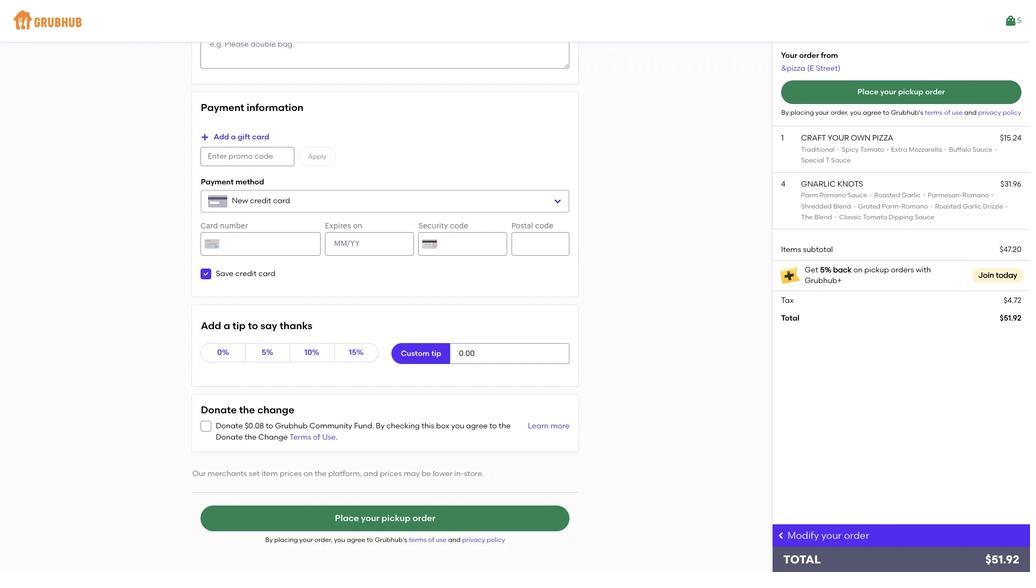 Task type: vqa. For each thing, say whether or not it's contained in the screenshot.
Payment
yes



Task type: locate. For each thing, give the bounding box(es) containing it.
privacy policy link
[[978, 109, 1021, 116], [462, 537, 505, 544]]

5% inside button
[[262, 348, 274, 357]]

0 horizontal spatial privacy policy link
[[462, 537, 505, 544]]

4
[[781, 180, 786, 189]]

2 payment from the top
[[201, 178, 234, 187]]

orders
[[891, 265, 914, 274]]

0 vertical spatial tomato
[[860, 146, 884, 153]]

place your pickup order
[[858, 87, 945, 96], [335, 513, 436, 524]]

2 horizontal spatial of
[[944, 109, 951, 116]]

by checking this box you agree to the donate the change
[[216, 422, 511, 442]]

1
[[781, 134, 784, 143]]

t
[[826, 157, 830, 164]]

store.
[[464, 469, 484, 478]]

0 vertical spatial credit
[[250, 196, 271, 206]]

1 vertical spatial svg image
[[203, 271, 209, 277]]

0 vertical spatial roasted
[[875, 192, 900, 199]]

1 vertical spatial garlic
[[963, 203, 982, 210]]

card right save
[[258, 269, 276, 278]]

0 vertical spatial $51.92
[[1000, 314, 1022, 323]]

roasted down parmesan-
[[935, 203, 961, 210]]

1 horizontal spatial place your pickup order button
[[781, 80, 1022, 104]]

sauce right 'dipping' on the top right of the page
[[915, 213, 935, 221]]

payment up new
[[201, 178, 234, 187]]

place your pickup order up pizza at the top right of the page
[[858, 87, 945, 96]]

svg image down donate the change
[[203, 423, 209, 430]]

blend up classic on the top of the page
[[833, 203, 851, 210]]

2 horizontal spatial by
[[782, 109, 789, 116]]

privacy for privacy policy link to the left
[[462, 537, 485, 544]]

1 horizontal spatial privacy policy link
[[978, 109, 1021, 116]]

prices right the item
[[280, 469, 302, 478]]

2 vertical spatial svg image
[[777, 532, 786, 540]]

tomato inside $31.96 parm romano sauce ∙ roasted garlic ∙ parmesan-romano ∙ shredded blend ∙ grated parm-romano ∙ roasted garlic drizzle ∙ the blend ∙ classic tomato dipping sauce
[[863, 213, 887, 221]]

romano up drizzle
[[963, 192, 989, 199]]

terms of use link
[[925, 109, 965, 116], [409, 537, 448, 544]]

2 vertical spatial of
[[428, 537, 434, 544]]

modify your order
[[788, 530, 869, 542]]

$51.92
[[1000, 314, 1022, 323], [986, 553, 1020, 566]]

∙
[[836, 146, 840, 153], [886, 146, 890, 153], [944, 146, 948, 153], [994, 146, 998, 153], [869, 192, 873, 199], [922, 192, 926, 199], [991, 192, 995, 199], [853, 203, 857, 210], [930, 203, 934, 210], [1005, 203, 1009, 210], [834, 213, 838, 221]]

add left the gift
[[214, 133, 229, 142]]

0 vertical spatial placing
[[791, 109, 814, 116]]

0 horizontal spatial on
[[304, 469, 313, 478]]

tomato inside $15.24 traditional ∙ spicy tomato ∙ extra mozzarella ∙ buffalo sauce ∙ special t sauce
[[860, 146, 884, 153]]

use for right privacy policy link
[[952, 109, 963, 116]]

card
[[252, 133, 269, 142], [273, 196, 290, 206], [258, 269, 276, 278]]

donate for donate $0.08 to grubhub community fund.
[[216, 422, 243, 431]]

0 vertical spatial by placing your order, you agree to grubhub's terms of use and privacy policy
[[782, 109, 1021, 116]]

0 vertical spatial svg image
[[201, 133, 209, 142]]

0 horizontal spatial roasted
[[875, 192, 900, 199]]

total down the modify
[[783, 553, 821, 566]]

tip left the say
[[233, 320, 246, 332]]

$15.24 traditional ∙ spicy tomato ∙ extra mozzarella ∙ buffalo sauce ∙ special t sauce
[[801, 134, 1022, 164]]

1 horizontal spatial on
[[854, 265, 863, 274]]

credit right save
[[235, 269, 257, 278]]

add for add a gift card
[[214, 133, 229, 142]]

gnarlic
[[801, 180, 836, 189]]

1 vertical spatial place your pickup order button
[[201, 506, 570, 532]]

5% up grubhub+
[[820, 265, 832, 274]]

the
[[239, 404, 255, 416], [499, 422, 511, 431], [245, 433, 257, 442], [315, 469, 327, 478]]

0 vertical spatial terms of use link
[[925, 109, 965, 116]]

&pizza (e street) link
[[781, 64, 841, 73]]

0 vertical spatial add
[[214, 133, 229, 142]]

pizza
[[873, 134, 894, 143]]

payment
[[201, 101, 244, 114], [201, 178, 234, 187]]

svg image for add a gift card
[[201, 133, 209, 142]]

garlic up 'dipping' on the top right of the page
[[902, 192, 921, 199]]

$31.96 parm romano sauce ∙ roasted garlic ∙ parmesan-romano ∙ shredded blend ∙ grated parm-romano ∙ roasted garlic drizzle ∙ the blend ∙ classic tomato dipping sauce
[[801, 180, 1022, 221]]

place up own
[[858, 87, 879, 96]]

payment up add a gift card 'button'
[[201, 101, 244, 114]]

agree inside by checking this box you agree to the donate the change
[[466, 422, 488, 431]]

terms of use link for right privacy policy link
[[925, 109, 965, 116]]

payment for payment method
[[201, 178, 234, 187]]

credit for save
[[235, 269, 257, 278]]

∙ left parmesan-
[[922, 192, 926, 199]]

a
[[231, 133, 236, 142], [224, 320, 230, 332]]

∙ down your
[[836, 146, 840, 153]]

apply
[[308, 153, 327, 160]]

1 vertical spatial order,
[[315, 537, 333, 544]]

svg image
[[201, 133, 209, 142], [203, 423, 209, 430], [777, 532, 786, 540]]

0 vertical spatial you
[[850, 109, 862, 116]]

policy
[[1003, 109, 1021, 116], [487, 537, 505, 544]]

total down tax
[[781, 314, 800, 323]]

of
[[944, 109, 951, 116], [313, 433, 320, 442], [428, 537, 434, 544]]

use
[[952, 109, 963, 116], [436, 537, 447, 544]]

donate inside by checking this box you agree to the donate the change
[[216, 433, 243, 442]]

svg image left add a gift card
[[201, 133, 209, 142]]

donate $0.08 to grubhub community fund.
[[216, 422, 376, 431]]

0 vertical spatial privacy policy link
[[978, 109, 1021, 116]]

credit for new
[[250, 196, 271, 206]]

agree
[[863, 109, 882, 116], [466, 422, 488, 431], [347, 537, 365, 544]]

1 vertical spatial you
[[451, 422, 464, 431]]

terms of use link for privacy policy link to the left
[[409, 537, 448, 544]]

place your pickup order down may
[[335, 513, 436, 524]]

pickup for right privacy policy link's place your pickup order "button"
[[898, 87, 924, 96]]

payment for payment information
[[201, 101, 244, 114]]

buffalo
[[949, 146, 971, 153]]

1 horizontal spatial by
[[376, 422, 385, 431]]

on right back in the top right of the page
[[854, 265, 863, 274]]

learn more
[[528, 422, 570, 431]]

agree for right privacy policy link's place your pickup order "button"
[[863, 109, 882, 116]]

1 vertical spatial payment
[[201, 178, 234, 187]]

∙ left extra
[[886, 146, 890, 153]]

card for new credit card
[[273, 196, 290, 206]]

1 vertical spatial donate
[[216, 422, 243, 431]]

blend
[[833, 203, 851, 210], [815, 213, 832, 221]]

10%
[[305, 348, 320, 357]]

2 prices from the left
[[380, 469, 402, 478]]

∙ up grated
[[869, 192, 873, 199]]

0 horizontal spatial place your pickup order button
[[201, 506, 570, 532]]

card right the gift
[[252, 133, 269, 142]]

by placing your order, you agree to grubhub's terms of use and privacy policy for right privacy policy link
[[782, 109, 1021, 116]]

0 horizontal spatial you
[[334, 537, 345, 544]]

0 vertical spatial donate
[[201, 404, 237, 416]]

0 horizontal spatial of
[[313, 433, 320, 442]]

garlic left drizzle
[[963, 203, 982, 210]]

prices left may
[[380, 469, 402, 478]]

on left platform,
[[304, 469, 313, 478]]

romano
[[820, 192, 846, 199], [963, 192, 989, 199], [902, 203, 928, 210]]

the left the learn
[[499, 422, 511, 431]]

0 horizontal spatial terms
[[409, 537, 427, 544]]

pickup inside on pickup orders with grubhub+
[[865, 265, 889, 274]]

sauce
[[973, 146, 993, 153], [831, 157, 851, 164], [848, 192, 867, 199], [915, 213, 935, 221]]

traditional
[[801, 146, 835, 153]]

1 horizontal spatial place your pickup order
[[858, 87, 945, 96]]

romano up 'dipping' on the top right of the page
[[902, 203, 928, 210]]

add a tip to say thanks
[[201, 320, 312, 332]]

0 horizontal spatial by
[[265, 537, 273, 544]]

terms of use .
[[290, 433, 338, 442]]

2 vertical spatial by
[[265, 537, 273, 544]]

pickup
[[898, 87, 924, 96], [865, 265, 889, 274], [382, 513, 411, 524]]

0 vertical spatial policy
[[1003, 109, 1021, 116]]

place your pickup order button up pizza at the top right of the page
[[781, 80, 1022, 104]]

Pickup instructions text field
[[201, 30, 570, 69]]

1 vertical spatial by
[[376, 422, 385, 431]]

$0.08
[[245, 422, 264, 431]]

policy for right privacy policy link
[[1003, 109, 1021, 116]]

the down the $0.08
[[245, 433, 257, 442]]

more
[[551, 422, 570, 431]]

0 horizontal spatial agree
[[347, 537, 365, 544]]

a inside 'button'
[[231, 133, 236, 142]]

add up '0%'
[[201, 320, 221, 332]]

0 horizontal spatial svg image
[[203, 271, 209, 277]]

0 vertical spatial use
[[952, 109, 963, 116]]

learn more link
[[525, 421, 570, 443]]

0 vertical spatial card
[[252, 133, 269, 142]]

by
[[782, 109, 789, 116], [376, 422, 385, 431], [265, 537, 273, 544]]

blend down shredded
[[815, 213, 832, 221]]

romano down gnarlic knots
[[820, 192, 846, 199]]

add
[[214, 133, 229, 142], [201, 320, 221, 332]]

add a gift card
[[214, 133, 269, 142]]

your
[[880, 87, 897, 96], [816, 109, 829, 116], [361, 513, 380, 524], [822, 530, 842, 542], [299, 537, 313, 544]]

the left platform,
[[315, 469, 327, 478]]

0 vertical spatial by
[[782, 109, 789, 116]]

0 horizontal spatial order,
[[315, 537, 333, 544]]

a up '0%'
[[224, 320, 230, 332]]

1 horizontal spatial 5%
[[820, 265, 832, 274]]

5%
[[820, 265, 832, 274], [262, 348, 274, 357]]

card right new
[[273, 196, 290, 206]]

1 vertical spatial policy
[[487, 537, 505, 544]]

a for tip
[[224, 320, 230, 332]]

1 vertical spatial 5%
[[262, 348, 274, 357]]

prices
[[280, 469, 302, 478], [380, 469, 402, 478]]

0 vertical spatial agree
[[863, 109, 882, 116]]

placing
[[791, 109, 814, 116], [274, 537, 298, 544]]

add inside 'button'
[[214, 133, 229, 142]]

1 horizontal spatial a
[[231, 133, 236, 142]]

place your pickup order button down may
[[201, 506, 570, 532]]

policy for privacy policy link to the left
[[487, 537, 505, 544]]

5% down the say
[[262, 348, 274, 357]]

1 prices from the left
[[280, 469, 302, 478]]

0 vertical spatial grubhub's
[[891, 109, 924, 116]]

items subtotal
[[781, 245, 833, 254]]

1 horizontal spatial prices
[[380, 469, 402, 478]]

1 vertical spatial privacy policy link
[[462, 537, 505, 544]]

1 horizontal spatial terms of use link
[[925, 109, 965, 116]]

donate
[[201, 404, 237, 416], [216, 422, 243, 431], [216, 433, 243, 442]]

1 horizontal spatial and
[[448, 537, 461, 544]]

1 horizontal spatial privacy
[[978, 109, 1001, 116]]

place your pickup order for right privacy policy link
[[858, 87, 945, 96]]

place down platform,
[[335, 513, 359, 524]]

use for privacy policy link to the left
[[436, 537, 447, 544]]

classic
[[839, 213, 862, 221]]

the
[[801, 213, 813, 221]]

0 vertical spatial place your pickup order button
[[781, 80, 1022, 104]]

1 horizontal spatial garlic
[[963, 203, 982, 210]]

0 vertical spatial 5%
[[820, 265, 832, 274]]

tax
[[781, 296, 794, 305]]

1 horizontal spatial placing
[[791, 109, 814, 116]]

1 horizontal spatial tip
[[431, 349, 441, 358]]

0 horizontal spatial and
[[364, 469, 378, 478]]

0 vertical spatial payment
[[201, 101, 244, 114]]

order
[[799, 51, 819, 60], [925, 87, 945, 96], [413, 513, 436, 524], [844, 530, 869, 542]]

tomato down pizza at the top right of the page
[[860, 146, 884, 153]]

and
[[965, 109, 977, 116], [364, 469, 378, 478], [448, 537, 461, 544]]

0 vertical spatial garlic
[[902, 192, 921, 199]]

tomato down grated
[[863, 213, 887, 221]]

0 horizontal spatial privacy
[[462, 537, 485, 544]]

1 vertical spatial privacy
[[462, 537, 485, 544]]

gift
[[238, 133, 250, 142]]

save credit card
[[216, 269, 276, 278]]

∙ up classic on the top of the page
[[853, 203, 857, 210]]

svg image left the modify
[[777, 532, 786, 540]]

1 horizontal spatial pickup
[[865, 265, 889, 274]]

1 vertical spatial blend
[[815, 213, 832, 221]]

1 horizontal spatial use
[[952, 109, 963, 116]]

2 vertical spatial card
[[258, 269, 276, 278]]

$47.20
[[1000, 245, 1022, 254]]

0 vertical spatial on
[[854, 265, 863, 274]]

1 horizontal spatial of
[[428, 537, 434, 544]]

1 payment from the top
[[201, 101, 244, 114]]

change
[[257, 404, 294, 416]]

in-
[[454, 469, 464, 478]]

on
[[854, 265, 863, 274], [304, 469, 313, 478]]

1 vertical spatial pickup
[[865, 265, 889, 274]]

0 vertical spatial tip
[[233, 320, 246, 332]]

svg image inside add a gift card 'button'
[[201, 133, 209, 142]]

your
[[828, 134, 849, 143]]

2 horizontal spatial and
[[965, 109, 977, 116]]

1 vertical spatial grubhub's
[[375, 537, 407, 544]]

0 horizontal spatial by placing your order, you agree to grubhub's terms of use and privacy policy
[[265, 537, 505, 544]]

thanks
[[280, 320, 312, 332]]

credit
[[250, 196, 271, 206], [235, 269, 257, 278]]

a left the gift
[[231, 133, 236, 142]]

1 vertical spatial tomato
[[863, 213, 887, 221]]

0 vertical spatial privacy
[[978, 109, 1001, 116]]

from
[[821, 51, 838, 60]]

Amount text field
[[450, 343, 570, 364]]

1 vertical spatial by placing your order, you agree to grubhub's terms of use and privacy policy
[[265, 537, 505, 544]]

platform,
[[328, 469, 362, 478]]

0 horizontal spatial place your pickup order
[[335, 513, 436, 524]]

0 horizontal spatial use
[[436, 537, 447, 544]]

terms
[[925, 109, 943, 116], [409, 537, 427, 544]]

tip right custom
[[431, 349, 441, 358]]

credit right new
[[250, 196, 271, 206]]

grubhub
[[275, 422, 308, 431]]

on inside on pickup orders with grubhub+
[[854, 265, 863, 274]]

privacy for right privacy policy link
[[978, 109, 1001, 116]]

svg image
[[554, 197, 562, 206], [203, 271, 209, 277]]

1 vertical spatial terms of use link
[[409, 537, 448, 544]]

roasted up parm-
[[875, 192, 900, 199]]

use
[[322, 433, 336, 442]]

∙ right buffalo
[[994, 146, 998, 153]]

∙ left classic on the top of the page
[[834, 213, 838, 221]]

0 horizontal spatial 5%
[[262, 348, 274, 357]]

1 horizontal spatial grubhub's
[[891, 109, 924, 116]]

1 vertical spatial credit
[[235, 269, 257, 278]]



Task type: describe. For each thing, give the bounding box(es) containing it.
∙ left buffalo
[[944, 146, 948, 153]]

0 horizontal spatial garlic
[[902, 192, 921, 199]]

add for add a tip to say thanks
[[201, 320, 221, 332]]

drizzle
[[983, 203, 1003, 210]]

set
[[249, 469, 260, 478]]

0 vertical spatial svg image
[[554, 197, 562, 206]]

0 horizontal spatial romano
[[820, 192, 846, 199]]

own
[[851, 134, 871, 143]]

by for right privacy policy link
[[782, 109, 789, 116]]

∙ down parmesan-
[[930, 203, 934, 210]]

0% button
[[201, 343, 246, 363]]

card inside add a gift card 'button'
[[252, 133, 269, 142]]

information
[[247, 101, 304, 114]]

.
[[336, 433, 338, 442]]

agree for place your pickup order "button" for privacy policy link to the left
[[347, 537, 365, 544]]

1 vertical spatial $51.92
[[986, 553, 1020, 566]]

tip inside custom tip button
[[431, 349, 441, 358]]

our merchants set item prices on the platform, and prices may be lower in-store.
[[192, 469, 484, 478]]

subtotal
[[803, 245, 833, 254]]

place your pickup order button for privacy policy link to the left
[[201, 506, 570, 532]]

sauce right t
[[831, 157, 851, 164]]

grubhub's for privacy policy link to the left
[[375, 537, 407, 544]]

0 horizontal spatial placing
[[274, 537, 298, 544]]

by placing your order, you agree to grubhub's terms of use and privacy policy for privacy policy link to the left
[[265, 537, 505, 544]]

parm-
[[882, 203, 902, 210]]

1 horizontal spatial romano
[[902, 203, 928, 210]]

card for save credit card
[[258, 269, 276, 278]]

2 vertical spatial you
[[334, 537, 345, 544]]

donate the change
[[201, 404, 294, 416]]

1 vertical spatial and
[[364, 469, 378, 478]]

5 button
[[1004, 11, 1022, 31]]

1 horizontal spatial roasted
[[935, 203, 961, 210]]

∙ up drizzle
[[991, 192, 995, 199]]

subscription badge image
[[779, 265, 801, 286]]

&pizza
[[781, 64, 806, 73]]

back
[[833, 265, 852, 274]]

0 horizontal spatial blend
[[815, 213, 832, 221]]

mozzarella
[[909, 146, 942, 153]]

item
[[262, 469, 278, 478]]

$4.72
[[1004, 296, 1022, 305]]

the up the $0.08
[[239, 404, 255, 416]]

checking
[[387, 422, 420, 431]]

payment method
[[201, 178, 264, 187]]

and for right privacy policy link
[[965, 109, 977, 116]]

knots
[[838, 180, 863, 189]]

10% button
[[290, 343, 334, 363]]

parm
[[801, 192, 818, 199]]

may
[[404, 469, 420, 478]]

$15.24
[[1000, 134, 1022, 143]]

your order from &pizza (e street)
[[781, 51, 841, 73]]

1 horizontal spatial blend
[[833, 203, 851, 210]]

terms for privacy policy link to the left
[[409, 537, 427, 544]]

street)
[[816, 64, 841, 73]]

15% button
[[334, 343, 379, 363]]

say
[[260, 320, 277, 332]]

donate for donate the change
[[201, 404, 237, 416]]

main navigation navigation
[[0, 0, 1030, 42]]

to inside by checking this box you agree to the donate the change
[[490, 422, 497, 431]]

svg image for modify your order
[[777, 532, 786, 540]]

a for gift
[[231, 133, 236, 142]]

craft
[[801, 134, 826, 143]]

craft your own pizza
[[801, 134, 894, 143]]

terms
[[290, 433, 311, 442]]

your
[[781, 51, 798, 60]]

payment information
[[201, 101, 304, 114]]

this
[[422, 422, 434, 431]]

modify
[[788, 530, 819, 542]]

order, for right privacy policy link
[[831, 109, 849, 116]]

of for right privacy policy link
[[944, 109, 951, 116]]

1 vertical spatial of
[[313, 433, 320, 442]]

change
[[258, 433, 288, 442]]

today
[[996, 271, 1017, 280]]

grubhub+
[[805, 276, 842, 285]]

Promo code text field
[[201, 147, 295, 166]]

merchants
[[208, 469, 247, 478]]

1 vertical spatial total
[[783, 553, 821, 566]]

new
[[232, 196, 248, 206]]

0 horizontal spatial tip
[[233, 320, 246, 332]]

shredded
[[801, 203, 832, 210]]

2 horizontal spatial you
[[850, 109, 862, 116]]

by for privacy policy link to the left
[[265, 537, 273, 544]]

items
[[781, 245, 801, 254]]

custom
[[401, 349, 430, 358]]

∙ right drizzle
[[1005, 203, 1009, 210]]

sauce right buffalo
[[973, 146, 993, 153]]

1 vertical spatial svg image
[[203, 423, 209, 430]]

with
[[916, 265, 931, 274]]

grated
[[858, 203, 881, 210]]

0 horizontal spatial place
[[335, 513, 359, 524]]

by inside by checking this box you agree to the donate the change
[[376, 422, 385, 431]]

our
[[192, 469, 206, 478]]

terms for right privacy policy link
[[925, 109, 943, 116]]

get 5% back
[[805, 265, 852, 274]]

(e
[[807, 64, 814, 73]]

2 horizontal spatial romano
[[963, 192, 989, 199]]

custom tip
[[401, 349, 441, 358]]

join
[[979, 271, 994, 280]]

add a gift card button
[[201, 128, 269, 147]]

order inside "your order from &pizza (e street)"
[[799, 51, 819, 60]]

0 vertical spatial total
[[781, 314, 800, 323]]

community
[[309, 422, 352, 431]]

apply button
[[299, 147, 336, 166]]

dipping
[[889, 213, 913, 221]]

parmesan-
[[928, 192, 963, 199]]

of for privacy policy link to the left
[[428, 537, 434, 544]]

save
[[216, 269, 234, 278]]

learn
[[528, 422, 549, 431]]

sauce down knots
[[848, 192, 867, 199]]

gnarlic knots
[[801, 180, 863, 189]]

grubhub's for right privacy policy link
[[891, 109, 924, 116]]

be
[[422, 469, 431, 478]]

spicy
[[842, 146, 859, 153]]

get
[[805, 265, 818, 274]]

join today
[[979, 271, 1017, 280]]

terms of use link
[[290, 433, 336, 442]]

new credit card
[[232, 196, 290, 206]]

on pickup orders with grubhub+
[[805, 265, 931, 285]]

15%
[[349, 348, 364, 357]]

place your pickup order for privacy policy link to the left
[[335, 513, 436, 524]]

0 vertical spatial place
[[858, 87, 879, 96]]

method
[[236, 178, 264, 187]]

and for privacy policy link to the left
[[448, 537, 461, 544]]

place your pickup order button for right privacy policy link
[[781, 80, 1022, 104]]

5% button
[[245, 343, 290, 363]]

you inside by checking this box you agree to the donate the change
[[451, 422, 464, 431]]

special
[[801, 157, 824, 164]]

custom tip button
[[392, 343, 451, 364]]

pickup for place your pickup order "button" for privacy policy link to the left
[[382, 513, 411, 524]]

order, for privacy policy link to the left
[[315, 537, 333, 544]]

1 vertical spatial on
[[304, 469, 313, 478]]

fund.
[[354, 422, 374, 431]]



